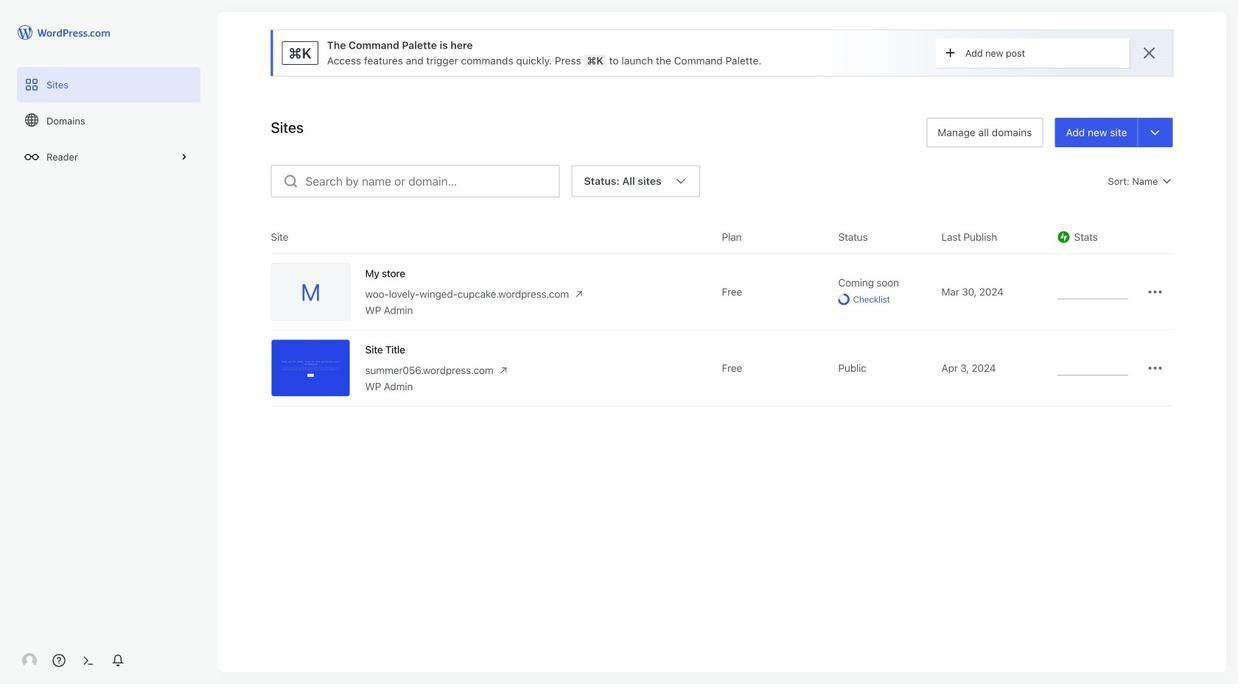 Task type: vqa. For each thing, say whether or not it's contained in the screenshot.
(opens in a new tab) element for Site Icon
yes



Task type: locate. For each thing, give the bounding box(es) containing it.
0 vertical spatial (opens in a new tab) element
[[575, 287, 583, 302]]

0 vertical spatial highest hourly views 0 image
[[1058, 290, 1128, 299]]

1 horizontal spatial (opens in a new tab) element
[[575, 287, 583, 302]]

greg robinson image
[[22, 654, 37, 669]]

1 vertical spatial highest hourly views 0 image
[[1058, 366, 1128, 376]]

(opens in a new tab) element for site icon
[[575, 287, 583, 302]]

1 highest hourly views 0 image from the top
[[1058, 290, 1128, 299]]

(opens in a new tab) element
[[575, 287, 583, 302], [500, 363, 507, 378]]

0 horizontal spatial (opens in a new tab) element
[[500, 363, 507, 378]]

site title image
[[272, 340, 350, 397]]

sorting by name. switch sorting mode image
[[1161, 175, 1173, 187]]

highest hourly views 0 image
[[1058, 290, 1128, 299], [1058, 366, 1128, 376]]

highest hourly views 0 image for (opens in a new tab) element associated with site icon
[[1058, 290, 1128, 299]]

2 highest hourly views 0 image from the top
[[1058, 366, 1128, 376]]

dismiss image
[[1141, 44, 1158, 62]]

None search field
[[271, 165, 560, 198]]

1 vertical spatial (opens in a new tab) element
[[500, 363, 507, 378]]



Task type: describe. For each thing, give the bounding box(es) containing it.
Search search field
[[306, 166, 559, 197]]

(opens in a new tab) element for site title image
[[500, 363, 507, 378]]

site icon image
[[301, 285, 321, 299]]

displaying all sites. element
[[584, 167, 662, 196]]

toggle menu image
[[1149, 126, 1162, 139]]

highest hourly views 0 image for (opens in a new tab) element corresponding to site title image
[[1058, 366, 1128, 376]]



